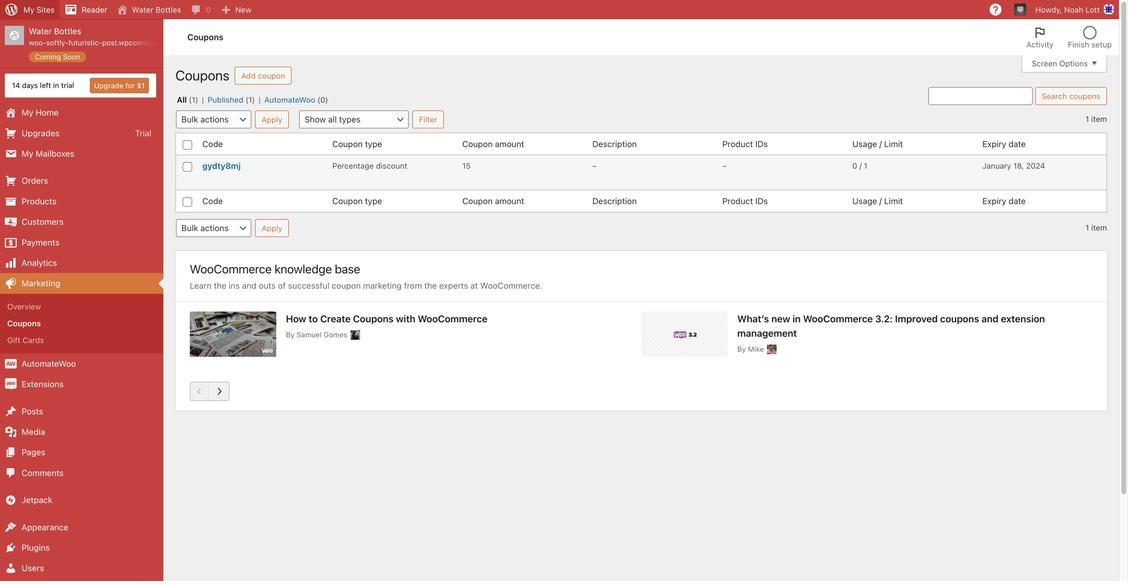 Task type: locate. For each thing, give the bounding box(es) containing it.
None search field
[[928, 87, 1033, 105]]

1 vertical spatial my
[[22, 108, 33, 118]]

for
[[125, 81, 135, 90]]

date up 18,
[[1009, 139, 1026, 149]]

usage down 0 / 1
[[853, 196, 877, 206]]

ids
[[756, 139, 768, 149], [756, 196, 768, 206]]

home
[[36, 108, 59, 118]]

0 vertical spatial coupon amount
[[462, 139, 524, 149]]

the right "from"
[[424, 281, 437, 291]]

coupons inside main menu navigation
[[7, 319, 41, 328]]

1 vertical spatial usage / limit
[[853, 196, 903, 206]]

coupon type down percentage
[[332, 196, 382, 206]]

/
[[880, 139, 882, 149], [860, 161, 862, 170], [880, 196, 882, 206]]

None submit
[[1035, 87, 1107, 105], [255, 110, 289, 129], [413, 110, 444, 129], [255, 219, 289, 237], [1035, 87, 1107, 105], [255, 110, 289, 129], [413, 110, 444, 129], [255, 219, 289, 237]]

extensions
[[22, 380, 64, 389]]

1
[[1086, 114, 1089, 123], [864, 161, 868, 170], [1086, 223, 1089, 232]]

1 vertical spatial usage
[[853, 196, 877, 206]]

0 vertical spatial usage
[[853, 139, 877, 149]]

0 vertical spatial amount
[[495, 139, 524, 149]]

woocommerce
[[190, 262, 272, 276], [418, 313, 488, 325], [803, 313, 873, 325]]

1 ids from the top
[[756, 139, 768, 149]]

1 vertical spatial ids
[[756, 196, 768, 206]]

0 horizontal spatial by
[[286, 331, 295, 339]]

None checkbox
[[183, 162, 192, 172]]

coupon amount up 15
[[462, 139, 524, 149]]

1 (1) from the left
[[189, 95, 198, 104]]

coupon right add
[[258, 71, 285, 80]]

my down upgrades
[[22, 149, 33, 159]]

my left sites
[[23, 5, 34, 14]]

1 vertical spatial type
[[365, 196, 382, 206]]

woocommerce left 3.2:
[[803, 313, 873, 325]]

marketing link
[[0, 273, 163, 294]]

0 vertical spatial product
[[723, 139, 753, 149]]

automatewoo up 'extensions'
[[22, 359, 76, 369]]

at
[[471, 281, 478, 291]]

extensions link
[[0, 374, 163, 395]]

15
[[462, 161, 471, 170]]

bottles inside toolbar navigation
[[156, 5, 181, 14]]

water
[[132, 5, 153, 14], [29, 26, 52, 36]]

upgrade for $1 button
[[90, 78, 149, 93]]

1 vertical spatial coupon amount
[[462, 196, 524, 206]]

14
[[12, 81, 20, 90]]

0 vertical spatial product ids
[[723, 139, 768, 149]]

type down percentage discount
[[365, 196, 382, 206]]

0 vertical spatial 0
[[206, 5, 211, 14]]

1 date from the top
[[1009, 139, 1026, 149]]

product ids
[[723, 139, 768, 149], [723, 196, 768, 206]]

by down how
[[286, 331, 295, 339]]

code down the gydty8mj link
[[202, 196, 223, 206]]

my for my sites
[[23, 5, 34, 14]]

0 vertical spatial coupon
[[258, 71, 285, 80]]

in inside what's new in woocommerce 3.2: improved coupons and extension management
[[793, 313, 801, 325]]

bottles left 0 link
[[156, 5, 181, 14]]

2 ids from the top
[[756, 196, 768, 206]]

expiry down january
[[983, 196, 1007, 206]]

0 vertical spatial 1 item
[[1086, 114, 1107, 123]]

1 horizontal spatial coupon
[[332, 281, 361, 291]]

posts
[[22, 407, 43, 417]]

soon
[[63, 53, 80, 61]]

1 vertical spatial expiry
[[983, 196, 1007, 206]]

1 vertical spatial description
[[593, 196, 637, 206]]

code up gydty8mj at the left top of page
[[202, 139, 223, 149]]

my inside the 'my sites' 'link'
[[23, 5, 34, 14]]

2 date from the top
[[1009, 196, 1026, 206]]

1 horizontal spatial water
[[132, 5, 153, 14]]

bottles up softly-
[[54, 26, 81, 36]]

experts
[[439, 281, 468, 291]]

2 coupon amount from the top
[[462, 196, 524, 206]]

woocommerce inside what's new in woocommerce 3.2: improved coupons and extension management
[[803, 313, 873, 325]]

expiry date
[[983, 139, 1026, 149], [983, 196, 1026, 206]]

notification image
[[1016, 4, 1025, 14]]

my inside my mailboxes link
[[22, 149, 33, 159]]

by left mike
[[738, 345, 746, 354]]

1 vertical spatial coupon type
[[332, 196, 382, 206]]

date down 18,
[[1009, 196, 1026, 206]]

customers
[[22, 217, 64, 227]]

coupon amount down 15
[[462, 196, 524, 206]]

softly-
[[46, 39, 68, 47]]

and inside what's new in woocommerce 3.2: improved coupons and extension management
[[982, 313, 999, 325]]

0 vertical spatial date
[[1009, 139, 1026, 149]]

users link
[[0, 559, 163, 579]]

coupons left with
[[353, 313, 394, 325]]

1 horizontal spatial automatewoo
[[264, 95, 315, 104]]

my home link
[[0, 102, 163, 123]]

1 horizontal spatial woocommerce
[[418, 313, 488, 325]]

add
[[241, 71, 256, 80]]

usage / limit down 0 / 1
[[853, 196, 903, 206]]

2 horizontal spatial woocommerce
[[803, 313, 873, 325]]

new
[[772, 313, 790, 325]]

coupon
[[332, 139, 363, 149], [462, 139, 493, 149], [332, 196, 363, 206], [462, 196, 493, 206]]

expiry date down january
[[983, 196, 1026, 206]]

water bottles woo-softly-futuristic-post.wpcomstaging.com coming soon
[[29, 26, 185, 61]]

1 type from the top
[[365, 139, 382, 149]]

0 horizontal spatial woocommerce
[[190, 262, 272, 276]]

tab list
[[1019, 19, 1119, 55]]

water up post.wpcomstaging.com
[[132, 5, 153, 14]]

0 vertical spatial by
[[286, 331, 295, 339]]

1 vertical spatial date
[[1009, 196, 1026, 206]]

1 usage / limit from the top
[[853, 139, 903, 149]]

0 vertical spatial usage / limit
[[853, 139, 903, 149]]

2 amount from the top
[[495, 196, 524, 206]]

0 vertical spatial ids
[[756, 139, 768, 149]]

payments
[[22, 237, 60, 247]]

the
[[214, 281, 226, 291], [424, 281, 437, 291]]

| right all
[[202, 95, 204, 104]]

2 expiry from the top
[[983, 196, 1007, 206]]

plugins link
[[0, 538, 163, 559]]

(1) right all
[[189, 95, 198, 104]]

water up woo-
[[29, 26, 52, 36]]

0 horizontal spatial and
[[242, 281, 257, 291]]

0 vertical spatial code
[[202, 139, 223, 149]]

woocommerce up ins
[[190, 262, 272, 276]]

0 horizontal spatial (1)
[[189, 95, 198, 104]]

expiry date up january
[[983, 139, 1026, 149]]

coupon up percentage
[[332, 139, 363, 149]]

0 vertical spatial description
[[593, 139, 637, 149]]

1 vertical spatial item
[[1092, 223, 1107, 232]]

coupons
[[187, 32, 223, 42], [175, 67, 229, 84], [353, 313, 394, 325], [7, 319, 41, 328]]

in right new
[[793, 313, 801, 325]]

0 inside toolbar navigation
[[206, 5, 211, 14]]

1 horizontal spatial –
[[723, 161, 727, 170]]

automatewoo left (0) on the top left
[[264, 95, 315, 104]]

1 vertical spatial and
[[982, 313, 999, 325]]

days
[[22, 81, 38, 90]]

january 18, 2024
[[983, 161, 1045, 170]]

1 vertical spatial code
[[202, 196, 223, 206]]

1 vertical spatial coupon
[[332, 281, 361, 291]]

reader link
[[59, 0, 112, 19]]

activity button
[[1019, 19, 1061, 55]]

usage up 0 / 1
[[853, 139, 877, 149]]

1 horizontal spatial and
[[982, 313, 999, 325]]

1 vertical spatial product ids
[[723, 196, 768, 206]]

pages link
[[0, 443, 163, 463]]

extension
[[1001, 313, 1045, 325]]

my mailboxes
[[22, 149, 74, 159]]

main menu navigation
[[0, 19, 185, 582]]

toolbar navigation
[[0, 0, 1119, 22]]

products
[[22, 196, 57, 206]]

water inside toolbar navigation
[[132, 5, 153, 14]]

0 vertical spatial my
[[23, 5, 34, 14]]

in right "left"
[[53, 81, 59, 90]]

description
[[593, 139, 637, 149], [593, 196, 637, 206]]

2 type from the top
[[365, 196, 382, 206]]

by for how to create coupons with woocommerce
[[286, 331, 295, 339]]

0 vertical spatial limit
[[884, 139, 903, 149]]

gift
[[7, 336, 20, 345]]

2 limit from the top
[[884, 196, 903, 206]]

(1) down add
[[246, 95, 255, 104]]

0 vertical spatial automatewoo
[[264, 95, 315, 104]]

woocommerce down experts
[[418, 313, 488, 325]]

0 vertical spatial type
[[365, 139, 382, 149]]

water bottles link
[[112, 0, 186, 19]]

usage / limit up 0 / 1
[[853, 139, 903, 149]]

woocommerce knowledge base learn the ins and outs of successful coupon marketing from the experts at woocommerce.
[[190, 262, 542, 291]]

2 expiry date from the top
[[983, 196, 1026, 206]]

sites
[[37, 5, 55, 14]]

1 vertical spatial 0
[[853, 161, 858, 170]]

2 vertical spatial my
[[22, 149, 33, 159]]

add coupon link
[[235, 67, 292, 85]]

woo-
[[29, 39, 46, 47]]

0 vertical spatial in
[[53, 81, 59, 90]]

activity
[[1027, 40, 1054, 49]]

1 vertical spatial 1 item
[[1086, 223, 1107, 232]]

0 horizontal spatial automatewoo
[[22, 359, 76, 369]]

1 horizontal spatial bottles
[[156, 5, 181, 14]]

1 horizontal spatial 0
[[853, 161, 858, 170]]

usage / limit
[[853, 139, 903, 149], [853, 196, 903, 206]]

posts link
[[0, 402, 163, 422]]

1 item
[[1086, 114, 1107, 123], [1086, 223, 1107, 232]]

my inside my home link
[[22, 108, 33, 118]]

0 vertical spatial coupon type
[[332, 139, 382, 149]]

type up percentage discount
[[365, 139, 382, 149]]

1 expiry date from the top
[[983, 139, 1026, 149]]

1 horizontal spatial |
[[259, 95, 261, 104]]

bottles inside "water bottles woo-softly-futuristic-post.wpcomstaging.com coming soon"
[[54, 26, 81, 36]]

coupons up all
[[175, 67, 229, 84]]

reader
[[82, 5, 107, 14]]

0 vertical spatial expiry
[[983, 139, 1007, 149]]

1 vertical spatial limit
[[884, 196, 903, 206]]

0 horizontal spatial coupon
[[258, 71, 285, 80]]

1 vertical spatial amount
[[495, 196, 524, 206]]

mike
[[748, 345, 764, 354]]

and inside woocommerce knowledge base learn the ins and outs of successful coupon marketing from the experts at woocommerce.
[[242, 281, 257, 291]]

0 horizontal spatial the
[[214, 281, 226, 291]]

0 horizontal spatial |
[[202, 95, 204, 104]]

product
[[723, 139, 753, 149], [723, 196, 753, 206]]

type
[[365, 139, 382, 149], [365, 196, 382, 206]]

1 vertical spatial expiry date
[[983, 196, 1026, 206]]

upgrades
[[22, 128, 60, 138]]

0 horizontal spatial in
[[53, 81, 59, 90]]

1 vertical spatial by
[[738, 345, 746, 354]]

my sites
[[23, 5, 55, 14]]

1 product ids from the top
[[723, 139, 768, 149]]

base
[[335, 262, 360, 276]]

noah
[[1065, 5, 1084, 14]]

add coupon
[[241, 71, 285, 80]]

14 days left in trial
[[12, 81, 74, 90]]

1 vertical spatial automatewoo
[[22, 359, 76, 369]]

ins
[[229, 281, 240, 291]]

and right coupons
[[982, 313, 999, 325]]

0 vertical spatial water
[[132, 5, 153, 14]]

1 horizontal spatial by
[[738, 345, 746, 354]]

2 product from the top
[[723, 196, 753, 206]]

expiry up january
[[983, 139, 1007, 149]]

None checkbox
[[183, 140, 192, 150], [183, 197, 192, 207], [183, 140, 192, 150], [183, 197, 192, 207]]

0 vertical spatial and
[[242, 281, 257, 291]]

1 horizontal spatial the
[[424, 281, 437, 291]]

marketing
[[22, 279, 60, 288]]

1 vertical spatial product
[[723, 196, 753, 206]]

coupon down 'base'
[[332, 281, 361, 291]]

0 horizontal spatial –
[[593, 161, 597, 170]]

overview link
[[0, 298, 163, 315]]

my left home
[[22, 108, 33, 118]]

and
[[242, 281, 257, 291], [982, 313, 999, 325]]

0 vertical spatial expiry date
[[983, 139, 1026, 149]]

learn
[[190, 281, 212, 291]]

coupon type up percentage
[[332, 139, 382, 149]]

2 (1) from the left
[[246, 95, 255, 104]]

and right ins
[[242, 281, 257, 291]]

coupon amount
[[462, 139, 524, 149], [462, 196, 524, 206]]

comments link
[[0, 463, 163, 484]]

0 vertical spatial bottles
[[156, 5, 181, 14]]

in inside navigation
[[53, 81, 59, 90]]

analytics
[[22, 258, 57, 268]]

0 horizontal spatial 0
[[206, 5, 211, 14]]

1 vertical spatial water
[[29, 26, 52, 36]]

automatewoo inside main menu navigation
[[22, 359, 76, 369]]

plugins
[[22, 543, 50, 553]]

expiry
[[983, 139, 1007, 149], [983, 196, 1007, 206]]

2 vertical spatial /
[[880, 196, 882, 206]]

0 vertical spatial item
[[1092, 114, 1107, 123]]

upgrade
[[94, 81, 123, 90]]

the left ins
[[214, 281, 226, 291]]

options
[[1060, 59, 1088, 68]]

1 coupon amount from the top
[[462, 139, 524, 149]]

0 horizontal spatial water
[[29, 26, 52, 36]]

gift cards
[[7, 336, 44, 345]]

| down add coupon link
[[259, 95, 261, 104]]

water inside "water bottles woo-softly-futuristic-post.wpcomstaging.com coming soon"
[[29, 26, 52, 36]]

1 vertical spatial in
[[793, 313, 801, 325]]

2 the from the left
[[424, 281, 437, 291]]

1 horizontal spatial in
[[793, 313, 801, 325]]

2 item from the top
[[1092, 223, 1107, 232]]

1 vertical spatial bottles
[[54, 26, 81, 36]]

finish setup button
[[1061, 19, 1119, 55]]

1 horizontal spatial (1)
[[246, 95, 255, 104]]

0 horizontal spatial bottles
[[54, 26, 81, 36]]

coupons down overview
[[7, 319, 41, 328]]



Task type: vqa. For each thing, say whether or not it's contained in the screenshot.
All (1) | Published (1) | AutomateWoo (0)
yes



Task type: describe. For each thing, give the bounding box(es) containing it.
1 1 item from the top
[[1086, 114, 1107, 123]]

1 usage from the top
[[853, 139, 877, 149]]

coupon down percentage
[[332, 196, 363, 206]]

2 usage / limit from the top
[[853, 196, 903, 206]]

1 description from the top
[[593, 139, 637, 149]]

2 code from the top
[[202, 196, 223, 206]]

2 – from the left
[[723, 161, 727, 170]]

trial
[[135, 128, 151, 138]]

payments link
[[0, 232, 163, 253]]

water bottles
[[132, 5, 181, 14]]

coming
[[35, 53, 61, 61]]

post.wpcomstaging.com
[[102, 39, 185, 47]]

orders
[[22, 176, 48, 186]]

0 for 0 / 1
[[853, 161, 858, 170]]

setup
[[1092, 40, 1112, 49]]

1 – from the left
[[593, 161, 597, 170]]

my for my home
[[22, 108, 33, 118]]

media link
[[0, 422, 163, 443]]

finish
[[1068, 40, 1090, 49]]

coupon up 15
[[462, 139, 493, 149]]

analytics link
[[0, 253, 163, 273]]

new link
[[216, 0, 256, 19]]

2 | from the left
[[259, 95, 261, 104]]

1 expiry from the top
[[983, 139, 1007, 149]]

all
[[177, 95, 187, 104]]

appearance link
[[0, 518, 163, 538]]

previous page image
[[193, 385, 206, 399]]

orders link
[[0, 171, 163, 191]]

1 item from the top
[[1092, 114, 1107, 123]]

1 the from the left
[[214, 281, 226, 291]]

appearance
[[22, 523, 68, 533]]

screen options
[[1032, 59, 1088, 68]]

gomes
[[324, 331, 348, 339]]

with
[[396, 313, 416, 325]]

2 coupon type from the top
[[332, 196, 382, 206]]

discount
[[376, 161, 407, 170]]

products link
[[0, 191, 163, 212]]

percentage discount
[[332, 161, 407, 170]]

what's new in woocommerce 3.2: improved coupons and extension management
[[738, 313, 1045, 339]]

upgrade for $1
[[94, 81, 145, 90]]

woocommerce inside woocommerce knowledge base learn the ins and outs of successful coupon marketing from the experts at woocommerce.
[[190, 262, 272, 276]]

how
[[286, 313, 306, 325]]

1 coupon type from the top
[[332, 139, 382, 149]]

how to create coupons with woocommerce
[[286, 313, 488, 325]]

2 vertical spatial 1
[[1086, 223, 1089, 232]]

trial
[[61, 81, 74, 90]]

2 1 item from the top
[[1086, 223, 1107, 232]]

all (1) | published (1) | automatewoo (0)
[[177, 95, 328, 104]]

$1
[[137, 81, 145, 90]]

2 usage from the top
[[853, 196, 877, 206]]

users
[[22, 564, 44, 574]]

published
[[208, 95, 243, 104]]

my sites link
[[0, 0, 59, 19]]

2024
[[1026, 161, 1045, 170]]

water for water bottles
[[132, 5, 153, 14]]

tab list containing activity
[[1019, 19, 1119, 55]]

cards
[[23, 336, 44, 345]]

lott
[[1086, 5, 1100, 14]]

from
[[404, 281, 422, 291]]

18,
[[1014, 161, 1024, 170]]

next page image
[[212, 385, 227, 399]]

automatewoo link
[[0, 354, 163, 374]]

new
[[235, 5, 252, 14]]

coupon inside woocommerce knowledge base learn the ins and outs of successful coupon marketing from the experts at woocommerce.
[[332, 281, 361, 291]]

by samuel gomes
[[286, 331, 348, 339]]

woocommerce.
[[480, 281, 542, 291]]

1 limit from the top
[[884, 139, 903, 149]]

marketing
[[363, 281, 402, 291]]

0 vertical spatial 1
[[1086, 114, 1089, 123]]

mailboxes
[[36, 149, 74, 159]]

gift cards link
[[0, 332, 163, 349]]

screen options button
[[1022, 55, 1107, 73]]

my for my mailboxes
[[22, 149, 33, 159]]

jetpack
[[22, 495, 52, 505]]

1 vertical spatial 1
[[864, 161, 868, 170]]

0 link
[[186, 0, 216, 19]]

1 vertical spatial /
[[860, 161, 862, 170]]

jetpack link
[[0, 490, 163, 511]]

2 product ids from the top
[[723, 196, 768, 206]]

0 for 0
[[206, 5, 211, 14]]

1 | from the left
[[202, 95, 204, 104]]

3.2:
[[875, 313, 893, 325]]

coupons down 0 link
[[187, 32, 223, 42]]

my home
[[22, 108, 59, 118]]

percentage
[[332, 161, 374, 170]]

2 description from the top
[[593, 196, 637, 206]]

1 code from the top
[[202, 139, 223, 149]]

screen
[[1032, 59, 1057, 68]]

outs
[[259, 281, 276, 291]]

0 / 1
[[853, 161, 868, 170]]

coupons
[[940, 313, 980, 325]]

1 product from the top
[[723, 139, 753, 149]]

1 amount from the top
[[495, 139, 524, 149]]

futuristic-
[[68, 39, 102, 47]]

pages
[[22, 448, 45, 458]]

successful
[[288, 281, 330, 291]]

bottles for water bottles woo-softly-futuristic-post.wpcomstaging.com coming soon
[[54, 26, 81, 36]]

media
[[22, 427, 45, 437]]

of
[[278, 281, 286, 291]]

bottles for water bottles
[[156, 5, 181, 14]]

knowledge
[[275, 262, 332, 276]]

improved
[[895, 313, 938, 325]]

coupon down 15
[[462, 196, 493, 206]]

create
[[320, 313, 351, 325]]

by for what's new in woocommerce 3.2: improved coupons and extension management
[[738, 345, 746, 354]]

0 vertical spatial /
[[880, 139, 882, 149]]

howdy,
[[1036, 5, 1062, 14]]

overview
[[7, 302, 41, 311]]

gydty8mj
[[202, 161, 241, 171]]

water for water bottles woo-softly-futuristic-post.wpcomstaging.com coming soon
[[29, 26, 52, 36]]



